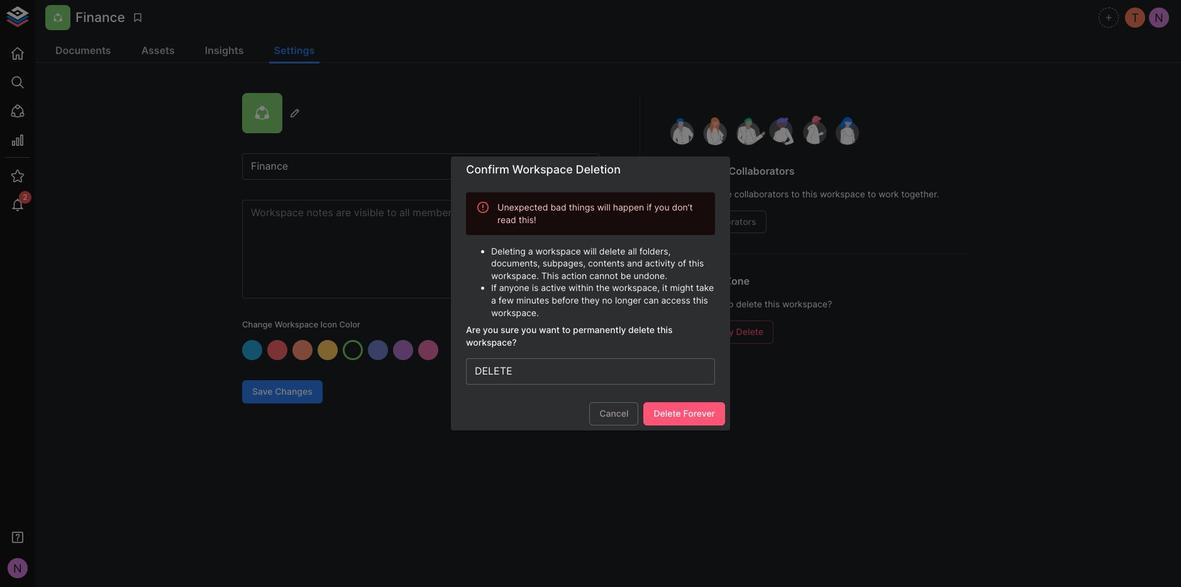 Task type: describe. For each thing, give the bounding box(es) containing it.
this
[[542, 270, 559, 281]]

insights link
[[200, 39, 249, 64]]

all
[[628, 246, 637, 256]]

this!
[[519, 214, 536, 225]]

no
[[602, 295, 613, 306]]

1 horizontal spatial n
[[1155, 11, 1164, 24]]

deletion
[[576, 163, 621, 176]]

workspace,
[[612, 283, 660, 293]]

want inside are you sure you want to permanently delete this workspace?
[[539, 325, 560, 335]]

icon
[[321, 320, 337, 330]]

deleting a workspace will delete all folders, documents, subpages, contents and activity of this workspace. this action cannot be undone. if anyone is active within the workspace, it might take a few minutes before they no longer can access this workspace.
[[491, 246, 714, 318]]

of
[[678, 258, 686, 269]]

you right sure
[[521, 325, 537, 335]]

access
[[661, 295, 691, 306]]

assets
[[141, 44, 175, 57]]

delete forever button
[[644, 403, 725, 426]]

to left work
[[868, 189, 876, 199]]

settings
[[274, 44, 315, 57]]

read
[[498, 214, 516, 225]]

danger zone
[[687, 275, 750, 288]]

you right are at the left bottom
[[483, 325, 498, 335]]

deleting
[[491, 246, 526, 256]]

to inside are you sure you want to permanently delete this workspace?
[[562, 325, 571, 335]]

or
[[690, 189, 699, 199]]

will for happen
[[597, 202, 611, 213]]

do you want to delete this workspace?
[[671, 299, 832, 310]]

within
[[569, 283, 594, 293]]

confirm
[[466, 163, 509, 176]]

t button
[[1124, 6, 1147, 30]]

active
[[541, 283, 566, 293]]

change
[[242, 320, 273, 330]]

unexpected bad things will happen if you don't read this! alert
[[466, 193, 715, 235]]

zone
[[725, 275, 750, 288]]

things
[[569, 202, 595, 213]]

1 vertical spatial n
[[13, 562, 22, 576]]

permanently
[[573, 325, 626, 335]]

unexpected
[[498, 202, 548, 213]]

it
[[662, 283, 668, 293]]

will for delete
[[583, 246, 597, 256]]

collaborators
[[735, 189, 789, 199]]

Type 'DELETE' to confirm text field
[[466, 359, 715, 385]]

might
[[670, 283, 694, 293]]

assets link
[[136, 39, 180, 64]]

cannot
[[590, 270, 618, 281]]

0 horizontal spatial n button
[[4, 555, 31, 583]]

save changes button
[[242, 381, 323, 404]]

changes
[[275, 386, 312, 397]]

danger
[[687, 275, 723, 288]]

Workspace notes are visible to all members and guests. text field
[[242, 200, 600, 299]]

cancel button
[[590, 403, 639, 426]]

insights
[[205, 44, 244, 57]]

change workspace icon color
[[242, 320, 360, 330]]

delete inside confirm workspace deletion dialog
[[654, 408, 681, 419]]

edit
[[681, 216, 697, 227]]

bookmark image
[[132, 12, 143, 23]]

sure
[[501, 325, 519, 335]]

are you sure you want to permanently delete this workspace?
[[466, 325, 673, 348]]

don't
[[672, 202, 693, 213]]

take
[[696, 283, 714, 293]]

edit collaborators button
[[671, 210, 767, 233]]

the
[[596, 283, 610, 293]]

permanently delete
[[681, 327, 764, 337]]

save
[[252, 386, 273, 397]]

they
[[581, 295, 600, 306]]

do
[[671, 299, 682, 310]]

1 vertical spatial a
[[491, 295, 496, 306]]

edit collaborators
[[681, 216, 756, 227]]

unexpected bad things will happen if you don't read this!
[[498, 202, 693, 225]]

be
[[621, 270, 631, 281]]

happen
[[613, 202, 644, 213]]

delete for will
[[599, 246, 626, 256]]

0 vertical spatial a
[[528, 246, 533, 256]]

if
[[491, 283, 497, 293]]

before
[[552, 295, 579, 306]]

add or remove collaborators to this workspace to work together.
[[671, 189, 939, 199]]



Task type: vqa. For each thing, say whether or not it's contained in the screenshot.
dialog
no



Task type: locate. For each thing, give the bounding box(es) containing it.
to right collaborators at right top
[[792, 189, 800, 199]]

bad
[[551, 202, 567, 213]]

0 horizontal spatial want
[[539, 325, 560, 335]]

0 vertical spatial will
[[597, 202, 611, 213]]

this down do
[[657, 325, 673, 335]]

will inside the deleting a workspace will delete all folders, documents, subpages, contents and activity of this workspace. this action cannot be undone. if anyone is active within the workspace, it might take a few minutes before they no longer can access this workspace.
[[583, 246, 597, 256]]

want down take
[[702, 299, 723, 310]]

1 vertical spatial workspace.
[[491, 307, 539, 318]]

activity
[[645, 258, 676, 269]]

delete
[[599, 246, 626, 256], [736, 299, 762, 310], [628, 325, 655, 335]]

0 vertical spatial want
[[702, 299, 723, 310]]

t
[[1132, 11, 1139, 24]]

workspace up bad
[[512, 163, 573, 176]]

workspace inside the deleting a workspace will delete all folders, documents, subpages, contents and activity of this workspace. this action cannot be undone. if anyone is active within the workspace, it might take a few minutes before they no longer can access this workspace.
[[536, 246, 581, 256]]

you
[[655, 202, 670, 213], [685, 299, 700, 310], [483, 325, 498, 335], [521, 325, 537, 335]]

this right the of
[[689, 258, 704, 269]]

will up contents
[[583, 246, 597, 256]]

0 vertical spatial collaborators
[[729, 165, 795, 177]]

0 vertical spatial n button
[[1147, 6, 1171, 30]]

color
[[339, 320, 360, 330]]

0 vertical spatial workspace?
[[783, 299, 832, 310]]

1 vertical spatial collaborators
[[699, 216, 756, 227]]

work
[[879, 189, 899, 199]]

this down take
[[693, 295, 708, 306]]

0 horizontal spatial workspace
[[275, 320, 318, 330]]

you inside unexpected bad things will happen if you don't read this!
[[655, 202, 670, 213]]

want
[[702, 299, 723, 310], [539, 325, 560, 335]]

folders,
[[640, 246, 671, 256]]

this inside are you sure you want to permanently delete this workspace?
[[657, 325, 673, 335]]

will right things
[[597, 202, 611, 213]]

delete for to
[[736, 299, 762, 310]]

1 horizontal spatial want
[[702, 299, 723, 310]]

undone.
[[634, 270, 668, 281]]

delete up contents
[[599, 246, 626, 256]]

manage collaborators
[[687, 165, 795, 177]]

contents
[[588, 258, 625, 269]]

this right collaborators at right top
[[802, 189, 818, 199]]

workspace for deletion
[[512, 163, 573, 176]]

delete down do you want to delete this workspace?
[[736, 327, 764, 337]]

workspace inside dialog
[[512, 163, 573, 176]]

1 horizontal spatial a
[[528, 246, 533, 256]]

0 horizontal spatial n
[[13, 562, 22, 576]]

delete inside are you sure you want to permanently delete this workspace?
[[628, 325, 655, 335]]

1 horizontal spatial will
[[597, 202, 611, 213]]

0 vertical spatial n
[[1155, 11, 1164, 24]]

are
[[466, 325, 481, 335]]

1 horizontal spatial delete
[[628, 325, 655, 335]]

collaborators up collaborators at right top
[[729, 165, 795, 177]]

workspace? inside are you sure you want to permanently delete this workspace?
[[466, 337, 517, 348]]

0 horizontal spatial workspace?
[[466, 337, 517, 348]]

if
[[647, 202, 652, 213]]

documents link
[[50, 39, 116, 64]]

documents,
[[491, 258, 540, 269]]

n button
[[1147, 6, 1171, 30], [4, 555, 31, 583]]

action
[[562, 270, 587, 281]]

1 vertical spatial delete
[[654, 408, 681, 419]]

to down before
[[562, 325, 571, 335]]

2 workspace. from the top
[[491, 307, 539, 318]]

1 vertical spatial workspace?
[[466, 337, 517, 348]]

1 horizontal spatial delete
[[736, 327, 764, 337]]

longer
[[615, 295, 641, 306]]

0 horizontal spatial delete
[[654, 408, 681, 419]]

1 vertical spatial n button
[[4, 555, 31, 583]]

1 vertical spatial delete
[[736, 299, 762, 310]]

to down zone
[[725, 299, 734, 310]]

workspace
[[820, 189, 865, 199], [536, 246, 581, 256]]

will inside unexpected bad things will happen if you don't read this!
[[597, 202, 611, 213]]

1 horizontal spatial n button
[[1147, 6, 1171, 30]]

permanently
[[681, 327, 734, 337]]

0 horizontal spatial workspace
[[536, 246, 581, 256]]

n
[[1155, 11, 1164, 24], [13, 562, 22, 576]]

finance
[[75, 10, 125, 25]]

0 vertical spatial workspace
[[512, 163, 573, 176]]

0 horizontal spatial a
[[491, 295, 496, 306]]

0 horizontal spatial delete
[[599, 246, 626, 256]]

confirm workspace deletion dialog
[[451, 157, 730, 431]]

2 vertical spatial delete
[[628, 325, 655, 335]]

subpages,
[[543, 258, 586, 269]]

this
[[802, 189, 818, 199], [689, 258, 704, 269], [693, 295, 708, 306], [765, 299, 780, 310], [657, 325, 673, 335]]

a
[[528, 246, 533, 256], [491, 295, 496, 306]]

can
[[644, 295, 659, 306]]

is
[[532, 283, 539, 293]]

delete
[[736, 327, 764, 337], [654, 408, 681, 419]]

manage
[[687, 165, 726, 177]]

to
[[792, 189, 800, 199], [868, 189, 876, 199], [725, 299, 734, 310], [562, 325, 571, 335]]

forever
[[684, 408, 715, 419]]

workspace.
[[491, 270, 539, 281], [491, 307, 539, 318]]

you right if
[[655, 202, 670, 213]]

confirm workspace deletion
[[466, 163, 621, 176]]

workspace up subpages,
[[536, 246, 581, 256]]

remove
[[701, 189, 732, 199]]

workspace left work
[[820, 189, 865, 199]]

workspace. down documents,
[[491, 270, 539, 281]]

workspace left icon in the bottom left of the page
[[275, 320, 318, 330]]

1 vertical spatial want
[[539, 325, 560, 335]]

workspace for icon
[[275, 320, 318, 330]]

minutes
[[516, 295, 549, 306]]

delete down can
[[628, 325, 655, 335]]

0 vertical spatial workspace
[[820, 189, 865, 199]]

delete down zone
[[736, 299, 762, 310]]

delete forever
[[654, 408, 715, 419]]

delete left forever
[[654, 408, 681, 419]]

documents
[[55, 44, 111, 57]]

this up permanently delete button at the bottom right
[[765, 299, 780, 310]]

1 vertical spatial will
[[583, 246, 597, 256]]

1 horizontal spatial workspace
[[512, 163, 573, 176]]

workspace?
[[783, 299, 832, 310], [466, 337, 517, 348]]

few
[[499, 295, 514, 306]]

1 workspace. from the top
[[491, 270, 539, 281]]

0 vertical spatial delete
[[736, 327, 764, 337]]

anyone
[[499, 283, 530, 293]]

permanently delete button
[[671, 321, 774, 344]]

1 horizontal spatial workspace
[[820, 189, 865, 199]]

collaborators
[[729, 165, 795, 177], [699, 216, 756, 227]]

want down before
[[539, 325, 560, 335]]

workspace. down few
[[491, 307, 539, 318]]

workspace
[[512, 163, 573, 176], [275, 320, 318, 330]]

collaborators inside button
[[699, 216, 756, 227]]

together.
[[902, 189, 939, 199]]

Workspace Name text field
[[242, 153, 600, 180]]

will
[[597, 202, 611, 213], [583, 246, 597, 256]]

delete inside the deleting a workspace will delete all folders, documents, subpages, contents and activity of this workspace. this action cannot be undone. if anyone is active within the workspace, it might take a few minutes before they no longer can access this workspace.
[[599, 246, 626, 256]]

collaborators for manage collaborators
[[729, 165, 795, 177]]

2 horizontal spatial delete
[[736, 299, 762, 310]]

collaborators down remove
[[699, 216, 756, 227]]

settings link
[[269, 39, 320, 64]]

1 horizontal spatial workspace?
[[783, 299, 832, 310]]

save changes
[[252, 386, 312, 397]]

cancel
[[600, 408, 629, 419]]

0 vertical spatial delete
[[599, 246, 626, 256]]

collaborators for edit collaborators
[[699, 216, 756, 227]]

1 vertical spatial workspace
[[275, 320, 318, 330]]

1 vertical spatial workspace
[[536, 246, 581, 256]]

a up documents,
[[528, 246, 533, 256]]

a down "if"
[[491, 295, 496, 306]]

you right do
[[685, 299, 700, 310]]

0 horizontal spatial will
[[583, 246, 597, 256]]

and
[[627, 258, 643, 269]]

0 vertical spatial workspace.
[[491, 270, 539, 281]]

add
[[671, 189, 688, 199]]



